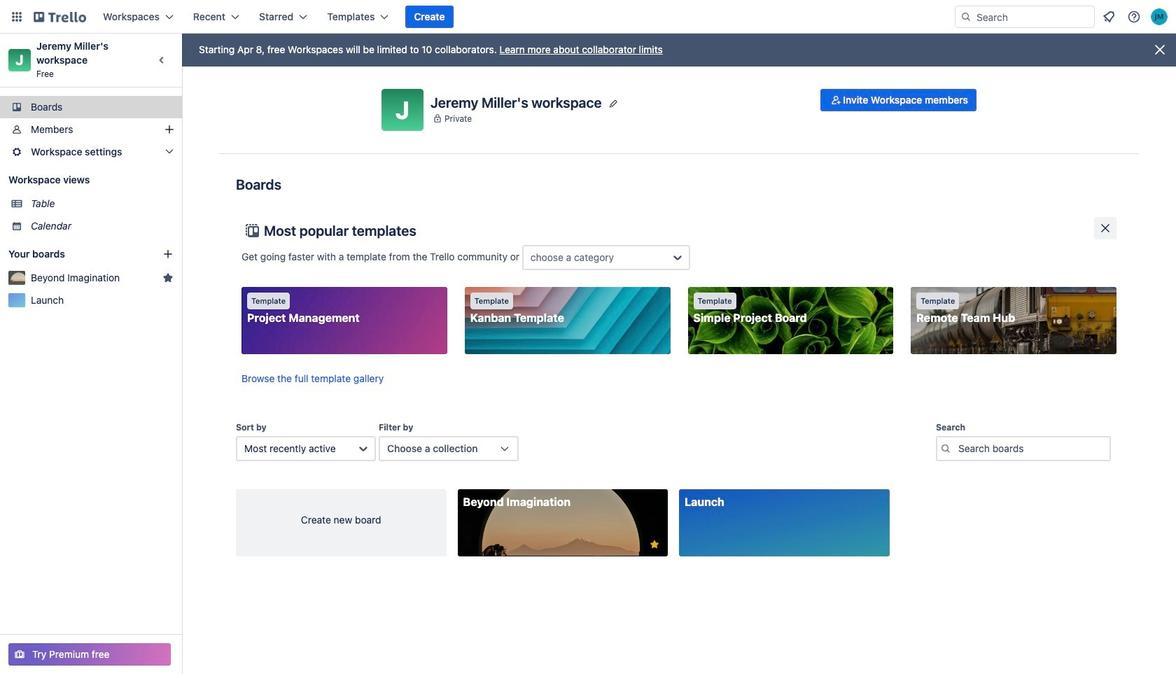 Task type: vqa. For each thing, say whether or not it's contained in the screenshot.
sm icon
yes



Task type: describe. For each thing, give the bounding box(es) containing it.
search image
[[961, 11, 972, 22]]

starred icon image
[[162, 272, 174, 284]]

click to unstar this board. it will be removed from your starred list. image
[[648, 539, 661, 551]]

open information menu image
[[1127, 10, 1141, 24]]

your boards with 2 items element
[[8, 246, 141, 263]]

sm image
[[829, 93, 843, 107]]

workspace navigation collapse icon image
[[153, 50, 172, 70]]

back to home image
[[34, 6, 86, 28]]



Task type: locate. For each thing, give the bounding box(es) containing it.
Search field
[[972, 6, 1095, 27]]

jeremy miller (jeremymiller198) image
[[1151, 8, 1168, 25]]

Search boards text field
[[936, 436, 1111, 461]]

0 notifications image
[[1101, 8, 1118, 25]]

add board image
[[162, 249, 174, 260]]

primary element
[[0, 0, 1176, 34]]



